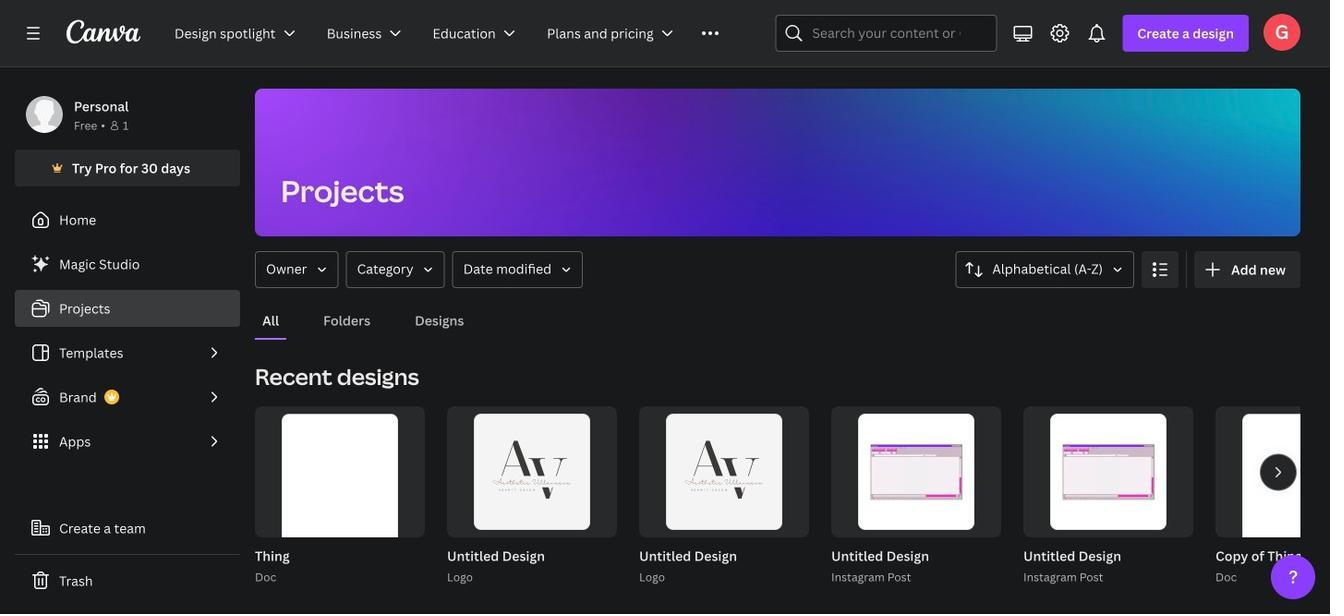 Task type: vqa. For each thing, say whether or not it's contained in the screenshot.
Flip
no



Task type: describe. For each thing, give the bounding box(es) containing it.
9 group from the left
[[1020, 407, 1194, 587]]

10 group from the left
[[1212, 407, 1331, 587]]

genericname382024 image
[[1264, 14, 1301, 51]]

5 group from the left
[[636, 407, 809, 587]]

7 group from the left
[[828, 407, 1002, 587]]

Owner button
[[255, 251, 339, 288]]

Category button
[[346, 251, 445, 288]]

3 group from the left
[[444, 407, 617, 587]]

genericname382024 image
[[1264, 14, 1301, 51]]

1 group from the left
[[251, 407, 425, 587]]



Task type: locate. For each thing, give the bounding box(es) containing it.
list
[[15, 246, 240, 460]]

group
[[251, 407, 425, 587], [255, 407, 425, 579], [444, 407, 617, 587], [447, 407, 617, 538], [636, 407, 809, 587], [639, 407, 809, 538], [828, 407, 1002, 587], [832, 407, 1002, 538], [1020, 407, 1194, 587], [1212, 407, 1331, 587]]

6 group from the left
[[639, 407, 809, 538]]

2 group from the left
[[255, 407, 425, 579]]

None search field
[[776, 15, 997, 52]]

Date modified button
[[452, 251, 583, 288]]

top level navigation element
[[163, 15, 731, 52], [163, 15, 731, 52]]

8 group from the left
[[832, 407, 1002, 538]]

4 group from the left
[[447, 407, 617, 538]]

Search search field
[[813, 16, 960, 51]]



